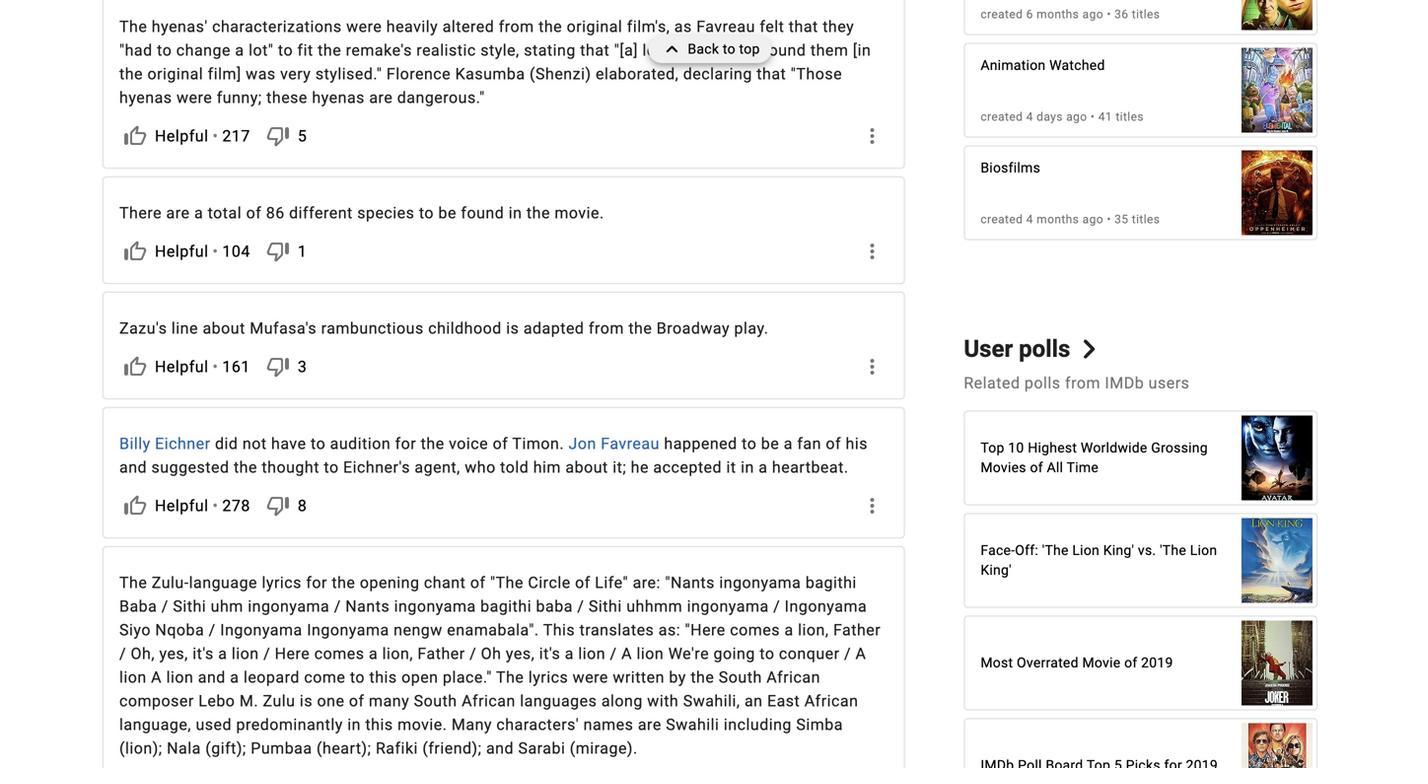 Task type: vqa. For each thing, say whether or not it's contained in the screenshot.
arrow drop down icon associated with 13
no



Task type: locate. For each thing, give the bounding box(es) containing it.
1 lion from the left
[[1073, 542, 1100, 559]]

0 horizontal spatial be
[[438, 204, 457, 222]]

in inside the zulu-language lyrics for the opening chant of "the circle of life" are: "nants ingonyama bagithi baba / sithi uhm ingonyama / nants ingonyama bagithi baba / sithi uhhmm ingonyama / ingonyama siyo nqoba / ingonyama ingonyama nengw enamabala". this translates as: "here comes a lion, father / oh, yes, it's a lion / here comes a lion, father / oh yes, it's a lion / a lion we're going to conquer / a lion a lion and a leopard come to this open place." the lyrics were written by the south african composer lebo m. zulu is one of many south african languages along with swahili, an east african language, used predominantly in this movie. many characters' names are swahili including simba (lion); nala (gift); pumbaa (heart); rafiki (friend); and sarabi (mirage).
[[347, 716, 361, 734]]

is inside the zulu-language lyrics for the opening chant of "the circle of life" are: "nants ingonyama bagithi baba / sithi uhm ingonyama / nants ingonyama bagithi baba / sithi uhhmm ingonyama / ingonyama siyo nqoba / ingonyama ingonyama nengw enamabala". this translates as: "here comes a lion, father / oh, yes, it's a lion / here comes a lion, father / oh yes, it's a lion / a lion we're going to conquer / a lion a lion and a leopard come to this open place." the lyrics were written by the south african composer lebo m. zulu is one of many south african languages along with swahili, an east african language, used predominantly in this movie. many characters' names are swahili including simba (lion); nala (gift); pumbaa (heart); rafiki (friend); and sarabi (mirage).
[[300, 692, 313, 711]]

yes, down nqoba
[[159, 645, 188, 663]]

jon
[[569, 434, 597, 453]]

1 vertical spatial be
[[761, 434, 779, 453]]

2 vertical spatial ago
[[1083, 213, 1104, 226]]

• left 278
[[213, 497, 218, 515]]

1 horizontal spatial sithi
[[589, 597, 622, 616]]

2 vertical spatial the
[[496, 668, 524, 687]]

it's down the this
[[539, 645, 561, 663]]

of left all
[[1030, 460, 1043, 476]]

1 horizontal spatial ingonyama
[[307, 621, 389, 640]]

1 horizontal spatial yes,
[[506, 645, 535, 663]]

father
[[833, 621, 881, 640], [418, 645, 465, 663]]

1 vertical spatial south
[[414, 692, 457, 711]]

hyenas
[[119, 88, 172, 107], [312, 88, 365, 107]]

of right lot
[[666, 41, 682, 60]]

0 vertical spatial movie.
[[555, 204, 604, 222]]

1 horizontal spatial that
[[757, 65, 786, 83]]

1 vertical spatial movie.
[[398, 716, 447, 734]]

style,
[[481, 41, 520, 60]]

polls down user polls link
[[1025, 374, 1061, 392]]

names
[[584, 716, 634, 734]]

1 vertical spatial were
[[177, 88, 212, 107]]

0 vertical spatial the
[[119, 17, 147, 36]]

sithi
[[173, 597, 206, 616], [589, 597, 622, 616]]

back
[[688, 41, 719, 57]]

/ up conquer
[[773, 597, 780, 616]]

0 vertical spatial favreau
[[697, 17, 755, 36]]

accepted
[[653, 458, 722, 477]]

father up open
[[418, 645, 465, 663]]

found
[[461, 204, 504, 222]]

king'
[[1103, 542, 1135, 559], [981, 562, 1012, 578]]

is helpful image
[[123, 240, 147, 263], [123, 355, 147, 379]]

1 vertical spatial this
[[365, 716, 393, 734]]

created down biosfilms
[[981, 213, 1023, 226]]

0 vertical spatial king'
[[1103, 542, 1135, 559]]

1 vertical spatial created
[[981, 110, 1023, 124]]

1 is helpful image from the top
[[123, 240, 147, 263]]

is helpful image down there
[[123, 240, 147, 263]]

here
[[275, 645, 310, 663]]

3 helpful from the top
[[155, 358, 209, 376]]

eichner's
[[343, 458, 410, 477]]

for
[[395, 434, 416, 453], [306, 574, 327, 592]]

1 is not helpful image from the top
[[266, 124, 290, 148]]

lion down translates
[[578, 645, 606, 663]]

0 horizontal spatial that
[[580, 41, 610, 60]]

is not helpful image for 8
[[266, 494, 290, 518]]

1 horizontal spatial and
[[198, 668, 226, 687]]

zazu's line about mufasa's rambunctious childhood is adapted from the broadway play.
[[119, 319, 769, 338]]

by
[[669, 668, 686, 687]]

that down around
[[757, 65, 786, 83]]

sithi down life"
[[589, 597, 622, 616]]

that left "[a] on the left top of page
[[580, 41, 610, 60]]

2 horizontal spatial that
[[789, 17, 818, 36]]

0 horizontal spatial and
[[119, 458, 147, 477]]

to right have
[[311, 434, 326, 453]]

1 is helpful image from the top
[[123, 124, 147, 148]]

helpful for helpful • 104
[[155, 242, 209, 261]]

share on social media image for zazu's line about mufasa's rambunctious childhood is adapted from the broadway play.
[[860, 355, 884, 379]]

months
[[1037, 7, 1079, 21], [1037, 213, 1079, 226]]

2 yes, from the left
[[506, 645, 535, 663]]

3 share on social media image from the top
[[860, 355, 884, 379]]

1 horizontal spatial 'the
[[1160, 542, 1187, 559]]

kasumba
[[455, 65, 525, 83]]

2 is helpful image from the top
[[123, 494, 147, 518]]

0 vertical spatial is helpful image
[[123, 240, 147, 263]]

is not helpful image for 1
[[266, 240, 290, 263]]

1 vertical spatial bagithi
[[480, 597, 532, 616]]

2 created from the top
[[981, 110, 1023, 124]]

• left the 36
[[1107, 7, 1111, 21]]

titles right 41
[[1116, 110, 1144, 124]]

1 horizontal spatial from
[[589, 319, 624, 338]]

1 vertical spatial titles
[[1116, 110, 1144, 124]]

polls left chevron right inline icon
[[1019, 335, 1071, 363]]

brad pitt, leonardo dicaprio, al pacino, quentin tarantino, kurt russell, dakota fanning, damon herriman, timothy olyphant, harley quinn smith, kansas bowling, madisen beaty, mike moh, josephine valentina clark, sydney sweeney, michaela sprague, margot robbie, kayla radomski, ryan ramirez, margaret qualley, and julia butters in once upon a time in hollywood (2019) image
[[1242, 713, 1313, 768]]

1 vertical spatial lyrics
[[529, 668, 568, 687]]

0 horizontal spatial ingonyama
[[220, 621, 303, 640]]

king' left vs. on the right
[[1103, 542, 1135, 559]]

composer
[[119, 692, 194, 711]]

/ right baba on the left
[[577, 597, 584, 616]]

the up "had
[[119, 17, 147, 36]]

a right conquer
[[856, 645, 867, 663]]

1 horizontal spatial movie.
[[555, 204, 604, 222]]

0 vertical spatial share on social media image
[[860, 124, 884, 148]]

1 vertical spatial polls
[[1025, 374, 1061, 392]]

titles for animation watched
[[1116, 110, 1144, 124]]

months for 4
[[1037, 213, 1079, 226]]

ago for biosfilms
[[1083, 213, 1104, 226]]

his
[[846, 434, 868, 453]]

matthew yang king, wendi mclendon-covey, mason wertheimer, leah lewis, and mamoudou athie in elemental (2023) image
[[1242, 38, 1313, 143]]

3 is not helpful image from the top
[[266, 355, 290, 379]]

2 horizontal spatial a
[[856, 645, 867, 663]]

2 vertical spatial share on social media image
[[860, 355, 884, 379]]

remake's
[[346, 41, 412, 60]]

the for the zulu-language lyrics for the opening chant of "the circle of life" are: "nants ingonyama bagithi baba / sithi uhm ingonyama / nants ingonyama bagithi baba / sithi uhhmm ingonyama / ingonyama siyo nqoba / ingonyama ingonyama nengw enamabala". this translates as: "here comes a lion, father / oh, yes, it's a lion / here comes a lion, father / oh yes, it's a lion / a lion we're going to conquer / a lion a lion and a leopard come to this open place." the lyrics were written by the south african composer lebo m. zulu is one of many south african languages along with swahili, an east african language, used predominantly in this movie. many characters' names are swahili including simba (lion); nala (gift); pumbaa (heart); rafiki (friend); and sarabi (mirage).
[[119, 574, 147, 592]]

is not helpful image
[[266, 124, 290, 148], [266, 240, 290, 263], [266, 355, 290, 379], [266, 494, 290, 518]]

of inside happened to be a fan of his and suggested the thought to eichner's agent, who told him about it; he accepted it in a heartbeat.
[[826, 434, 841, 453]]

is helpful image for helpful • 104
[[123, 240, 147, 263]]

0 vertical spatial original
[[567, 17, 623, 36]]

many
[[452, 716, 492, 734]]

0 horizontal spatial father
[[418, 645, 465, 663]]

florence
[[387, 65, 451, 83]]

favreau
[[697, 17, 755, 36], [601, 434, 660, 453]]

the up agent,
[[421, 434, 445, 453]]

this down many
[[365, 716, 393, 734]]

1 horizontal spatial south
[[719, 668, 762, 687]]

1 vertical spatial 4
[[1026, 213, 1034, 226]]

of up told
[[493, 434, 508, 453]]

be left "fan"
[[761, 434, 779, 453]]

is
[[506, 319, 519, 338], [300, 692, 313, 711]]

translates
[[580, 621, 654, 640]]

is not helpful image left 1
[[266, 240, 290, 263]]

lion, down nengw
[[382, 645, 413, 663]]

1 vertical spatial king'
[[981, 562, 1012, 578]]

written
[[613, 668, 665, 687]]

helpful for helpful • 278
[[155, 497, 209, 515]]

were up 'remake's' at the left top
[[346, 17, 382, 36]]

0 vertical spatial lion,
[[798, 621, 829, 640]]

1 vertical spatial favreau
[[601, 434, 660, 453]]

ago left the 36
[[1083, 7, 1104, 21]]

'the right off:
[[1042, 542, 1069, 559]]

share on social media image
[[860, 124, 884, 148], [860, 240, 884, 263], [860, 355, 884, 379]]

zulu-
[[152, 574, 189, 592]]

2 is helpful image from the top
[[123, 355, 147, 379]]

imdb
[[1105, 374, 1144, 392]]

stylised."
[[315, 65, 382, 83]]

1 horizontal spatial lion
[[1190, 542, 1218, 559]]

sarabi
[[518, 739, 566, 758]]

1 horizontal spatial comes
[[730, 621, 780, 640]]

1 vertical spatial in
[[741, 458, 754, 477]]

east
[[767, 692, 800, 711]]

1 4 from the top
[[1026, 110, 1034, 124]]

created for biosfilms
[[981, 213, 1023, 226]]

for left opening
[[306, 574, 327, 592]]

ingonyama up conquer
[[785, 597, 867, 616]]

is not helpful image left '5'
[[266, 124, 290, 148]]

south down open
[[414, 692, 457, 711]]

104
[[222, 242, 250, 261]]

0 vertical spatial comes
[[730, 621, 780, 640]]

the down oh
[[496, 668, 524, 687]]

0 vertical spatial is
[[506, 319, 519, 338]]

1 months from the top
[[1037, 7, 1079, 21]]

baba
[[119, 597, 157, 616]]

months left 35
[[1037, 213, 1079, 226]]

the inside the hyenas' characterizations were heavily altered from the original film's, as favreau felt that they "had to change a lot" to fit the remake's realistic style, stating that "[a] lot of the stuff around them [in the original film] was very stylised." florence kasumba (shenzi) elaborated, declaring that "those hyenas were funny; these hyenas are dangerous."
[[119, 17, 147, 36]]

2 horizontal spatial in
[[741, 458, 754, 477]]

1 vertical spatial for
[[306, 574, 327, 592]]

it
[[726, 458, 736, 477]]

off:
[[1015, 542, 1039, 559]]

helpful left 104
[[155, 242, 209, 261]]

lion,
[[798, 621, 829, 640], [382, 645, 413, 663]]

helpful • 217
[[155, 127, 250, 145]]

0 horizontal spatial is
[[300, 692, 313, 711]]

african up many
[[462, 692, 516, 711]]

south
[[719, 668, 762, 687], [414, 692, 457, 711]]

2 months from the top
[[1037, 213, 1079, 226]]

is left adapted
[[506, 319, 519, 338]]

a left lot"
[[235, 41, 244, 60]]

comes up come
[[314, 645, 364, 663]]

animation
[[981, 57, 1046, 74]]

told
[[500, 458, 529, 477]]

lyrics
[[262, 574, 302, 592], [529, 668, 568, 687]]

2 vertical spatial from
[[1065, 374, 1101, 392]]

a
[[622, 645, 632, 663], [856, 645, 867, 663], [151, 668, 162, 687]]

created for animation watched
[[981, 110, 1023, 124]]

"had
[[119, 41, 153, 60]]

lion right vs. on the right
[[1190, 542, 1218, 559]]

fan
[[797, 434, 822, 453]]

1 horizontal spatial bagithi
[[806, 574, 857, 592]]

1 it's from the left
[[193, 645, 214, 663]]

the up baba
[[119, 574, 147, 592]]

4 helpful from the top
[[155, 497, 209, 515]]

movie.
[[555, 204, 604, 222], [398, 716, 447, 734]]

in right it
[[741, 458, 754, 477]]

2 4 from the top
[[1026, 213, 1034, 226]]

a down the this
[[565, 645, 574, 663]]

1 vertical spatial is helpful image
[[123, 494, 147, 518]]

1 horizontal spatial about
[[566, 458, 608, 477]]

0 horizontal spatial lion,
[[382, 645, 413, 663]]

that
[[789, 17, 818, 36], [580, 41, 610, 60], [757, 65, 786, 83]]

and down many
[[486, 739, 514, 758]]

zazu's
[[119, 319, 167, 338]]

favreau up the back to top
[[697, 17, 755, 36]]

are inside the zulu-language lyrics for the opening chant of "the circle of life" are: "nants ingonyama bagithi baba / sithi uhm ingonyama / nants ingonyama bagithi baba / sithi uhhmm ingonyama / ingonyama siyo nqoba / ingonyama ingonyama nengw enamabala". this translates as: "here comes a lion, father / oh, yes, it's a lion / here comes a lion, father / oh yes, it's a lion / a lion we're going to conquer / a lion a lion and a leopard come to this open place." the lyrics were written by the south african composer lebo m. zulu is one of many south african languages along with swahili, an east african language, used predominantly in this movie. many characters' names are swahili including simba (lion); nala (gift); pumbaa (heart); rafiki (friend); and sarabi (mirage).
[[638, 716, 662, 734]]

a down translates
[[622, 645, 632, 663]]

joaquin phoenix in joker (2019) image
[[1242, 611, 1313, 716]]

is helpful image
[[123, 124, 147, 148], [123, 494, 147, 518]]

0 horizontal spatial a
[[151, 668, 162, 687]]

is helpful image down billy
[[123, 494, 147, 518]]

1 vertical spatial is helpful image
[[123, 355, 147, 379]]

3 created from the top
[[981, 213, 1023, 226]]

ingonyama
[[719, 574, 801, 592], [248, 597, 330, 616], [394, 597, 476, 616], [687, 597, 769, 616]]

1 vertical spatial and
[[198, 668, 226, 687]]

/ down the zulu-
[[162, 597, 169, 616]]

2 horizontal spatial were
[[573, 668, 608, 687]]

used
[[196, 716, 232, 734]]

african
[[767, 668, 821, 687], [462, 692, 516, 711], [805, 692, 859, 711]]

/
[[162, 597, 169, 616], [334, 597, 341, 616], [577, 597, 584, 616], [773, 597, 780, 616], [209, 621, 216, 640], [119, 645, 126, 663], [263, 645, 270, 663], [470, 645, 477, 663], [610, 645, 617, 663], [844, 645, 851, 663]]

/ left nants
[[334, 597, 341, 616]]

is left one
[[300, 692, 313, 711]]

1 vertical spatial the
[[119, 574, 147, 592]]

user polls
[[964, 335, 1071, 363]]

the
[[539, 17, 562, 36], [318, 41, 341, 60], [686, 41, 710, 60], [119, 65, 143, 83], [527, 204, 550, 222], [629, 319, 652, 338], [421, 434, 445, 453], [234, 458, 257, 477], [332, 574, 355, 592], [691, 668, 714, 687]]

4 is not helpful image from the top
[[266, 494, 290, 518]]

• left 41
[[1091, 110, 1095, 124]]

polls
[[1019, 335, 1071, 363], [1025, 374, 1061, 392]]

film's,
[[627, 17, 670, 36]]

childhood
[[428, 319, 502, 338]]

it's down nqoba
[[193, 645, 214, 663]]

are down with on the left of the page
[[638, 716, 662, 734]]

of inside "top 10 highest worldwide grossing movies of all time"
[[1030, 460, 1043, 476]]

0 horizontal spatial 'the
[[1042, 542, 1069, 559]]

(shenzi)
[[530, 65, 591, 83]]

1 horizontal spatial hyenas
[[312, 88, 365, 107]]

0 horizontal spatial from
[[499, 17, 534, 36]]

comes
[[730, 621, 780, 640], [314, 645, 364, 663]]

(gift);
[[205, 739, 246, 758]]

ingonyama up here
[[220, 621, 303, 640]]

0 horizontal spatial original
[[147, 65, 203, 83]]

in right found at the top left of the page
[[509, 204, 522, 222]]

nala
[[167, 739, 201, 758]]

helpful for helpful • 161
[[155, 358, 209, 376]]

overrated
[[1017, 655, 1079, 671]]

are down stylised."
[[369, 88, 393, 107]]

were
[[346, 17, 382, 36], [177, 88, 212, 107], [573, 668, 608, 687]]

2 vertical spatial in
[[347, 716, 361, 734]]

0 horizontal spatial in
[[347, 716, 361, 734]]

1 share on social media image from the top
[[860, 124, 884, 148]]

is not helpful image for 3
[[266, 355, 290, 379]]

zulu
[[263, 692, 295, 711]]

created 4 months ago • 35 titles
[[981, 213, 1160, 226]]

in inside happened to be a fan of his and suggested the thought to eichner's agent, who told him about it; he accepted it in a heartbeat.
[[741, 458, 754, 477]]

0 vertical spatial is helpful image
[[123, 124, 147, 148]]

a up lebo
[[230, 668, 239, 687]]

from up style,
[[499, 17, 534, 36]]

2 horizontal spatial are
[[638, 716, 662, 734]]

months for 6
[[1037, 7, 1079, 21]]

lion up composer at the left of page
[[166, 668, 194, 687]]

the left broadway
[[629, 319, 652, 338]]

ago left 35
[[1083, 213, 1104, 226]]

including
[[724, 716, 792, 734]]

lot
[[643, 41, 662, 60]]

there
[[119, 204, 162, 222]]

broadway
[[657, 319, 730, 338]]

0 horizontal spatial lyrics
[[262, 574, 302, 592]]

1 vertical spatial that
[[580, 41, 610, 60]]

it's
[[193, 645, 214, 663], [539, 645, 561, 663]]

0 vertical spatial polls
[[1019, 335, 1071, 363]]

0 horizontal spatial movie.
[[398, 716, 447, 734]]

the down "had
[[119, 65, 143, 83]]

top
[[981, 440, 1005, 456]]

were up along
[[573, 668, 608, 687]]

movie
[[1082, 655, 1121, 671]]

these
[[266, 88, 308, 107]]

1 horizontal spatial were
[[346, 17, 382, 36]]

lion
[[1073, 542, 1100, 559], [1190, 542, 1218, 559]]

ingonyama
[[785, 597, 867, 616], [220, 621, 303, 640], [307, 621, 389, 640]]

hyenas'
[[152, 17, 208, 36]]

1 helpful from the top
[[155, 127, 209, 145]]

ago for animation watched
[[1066, 110, 1087, 124]]

1 vertical spatial months
[[1037, 213, 1079, 226]]

2 helpful from the top
[[155, 242, 209, 261]]

rambunctious
[[321, 319, 424, 338]]

2 vertical spatial created
[[981, 213, 1023, 226]]

1 vertical spatial ago
[[1066, 110, 1087, 124]]

0 vertical spatial are
[[369, 88, 393, 107]]

a up composer at the left of page
[[151, 668, 162, 687]]

0 horizontal spatial were
[[177, 88, 212, 107]]

0 vertical spatial about
[[203, 319, 245, 338]]

is helpful image left helpful • 217
[[123, 124, 147, 148]]

lion, up conquer
[[798, 621, 829, 640]]

lion up leopard
[[232, 645, 259, 663]]

2 share on social media image from the top
[[860, 240, 884, 263]]

1 horizontal spatial in
[[509, 204, 522, 222]]

2 it's from the left
[[539, 645, 561, 663]]

are inside the hyenas' characterizations were heavily altered from the original film's, as favreau felt that they "had to change a lot" to fit the remake's realistic style, stating that "[a] lot of the stuff around them [in the original film] was very stylised." florence kasumba (shenzi) elaborated, declaring that "those hyenas were funny; these hyenas are dangerous."
[[369, 88, 393, 107]]

hyenas down "had
[[119, 88, 172, 107]]

0 horizontal spatial for
[[306, 574, 327, 592]]

polls for related
[[1025, 374, 1061, 392]]

2 vertical spatial were
[[573, 668, 608, 687]]

0 horizontal spatial king'
[[981, 562, 1012, 578]]

chevron right inline image
[[1080, 340, 1099, 359]]

0 vertical spatial from
[[499, 17, 534, 36]]

expand less image
[[660, 36, 688, 63]]

play.
[[734, 319, 769, 338]]

0 vertical spatial father
[[833, 621, 881, 640]]

share on social media image for there are a total of 86 different species to be found in the movie.
[[860, 240, 884, 263]]

ingonyama down nants
[[307, 621, 389, 640]]

'the right vs. on the right
[[1160, 542, 1187, 559]]

a down nants
[[369, 645, 378, 663]]

0 horizontal spatial favreau
[[601, 434, 660, 453]]

most overrated movie of 2019
[[981, 655, 1173, 671]]

movie. up rafiki
[[398, 716, 447, 734]]

face-off: 'the lion king' vs. 'the lion king' link
[[965, 508, 1317, 613]]

2 is not helpful image from the top
[[266, 240, 290, 263]]

to down the audition at the bottom left of the page
[[324, 458, 339, 477]]



Task type: describe. For each thing, give the bounding box(es) containing it.
of right one
[[349, 692, 365, 711]]

did
[[215, 434, 238, 453]]

2 horizontal spatial ingonyama
[[785, 597, 867, 616]]

41
[[1099, 110, 1113, 124]]

thought
[[262, 458, 320, 477]]

not
[[243, 434, 267, 453]]

billy eichner link
[[119, 434, 211, 453]]

top 10 highest worldwide grossing movies of all time
[[981, 440, 1208, 476]]

nqoba
[[155, 621, 204, 640]]

sigourney weaver, stephen lang, michelle rodriguez, zoe saldana, and sam worthington in avatar (2009) image
[[1242, 405, 1313, 511]]

oh,
[[131, 645, 155, 663]]

were inside the zulu-language lyrics for the opening chant of "the circle of life" are: "nants ingonyama bagithi baba / sithi uhm ingonyama / nants ingonyama bagithi baba / sithi uhhmm ingonyama / ingonyama siyo nqoba / ingonyama ingonyama nengw enamabala". this translates as: "here comes a lion, father / oh, yes, it's a lion / here comes a lion, father / oh yes, it's a lion / a lion we're going to conquer / a lion a lion and a leopard come to this open place." the lyrics were written by the south african composer lebo m. zulu is one of many south african languages along with swahili, an east african language, used predominantly in this movie. many characters' names are swahili including simba (lion); nala (gift); pumbaa (heart); rafiki (friend); and sarabi (mirage).
[[573, 668, 608, 687]]

total
[[208, 204, 242, 222]]

1 yes, from the left
[[159, 645, 188, 663]]

highest
[[1028, 440, 1077, 456]]

0 vertical spatial for
[[395, 434, 416, 453]]

the right found at the top left of the page
[[527, 204, 550, 222]]

to inside button
[[723, 41, 736, 57]]

have
[[271, 434, 306, 453]]

"[a]
[[614, 41, 638, 60]]

0 vertical spatial ago
[[1083, 7, 1104, 21]]

titles for biosfilms
[[1132, 213, 1160, 226]]

0 vertical spatial were
[[346, 17, 382, 36]]

to right come
[[350, 668, 365, 687]]

0 vertical spatial this
[[369, 668, 397, 687]]

grossing
[[1151, 440, 1208, 456]]

nengw
[[394, 621, 443, 640]]

conquer
[[779, 645, 840, 663]]

chant
[[424, 574, 466, 592]]

m.
[[240, 692, 258, 711]]

adapted
[[524, 319, 584, 338]]

/ down uhm
[[209, 621, 216, 640]]

characters'
[[497, 716, 579, 734]]

billy
[[119, 434, 151, 453]]

movies
[[981, 460, 1027, 476]]

2 horizontal spatial and
[[486, 739, 514, 758]]

86
[[266, 204, 285, 222]]

2 horizontal spatial from
[[1065, 374, 1101, 392]]

2 sithi from the left
[[589, 597, 622, 616]]

languages
[[520, 692, 597, 711]]

fit
[[297, 41, 313, 60]]

• left 161
[[213, 358, 218, 376]]

created 6 months ago • 36 titles
[[981, 7, 1160, 21]]

language,
[[119, 716, 191, 734]]

the up stating
[[539, 17, 562, 36]]

35
[[1115, 213, 1129, 226]]

to right happened
[[742, 434, 757, 453]]

of left life"
[[575, 574, 591, 592]]

lion down oh,
[[119, 668, 147, 687]]

the inside happened to be a fan of his and suggested the thought to eichner's agent, who told him about it; he accepted it in a heartbeat.
[[234, 458, 257, 477]]

cillian murphy in oppenheimer (2023) image
[[1242, 140, 1313, 245]]

top 10 highest worldwide grossing movies of all time link
[[965, 405, 1317, 511]]

2 vertical spatial that
[[757, 65, 786, 83]]

1 created from the top
[[981, 7, 1023, 21]]

1 horizontal spatial king'
[[1103, 542, 1135, 559]]

jon favreau link
[[569, 434, 660, 453]]

1 'the from the left
[[1042, 542, 1069, 559]]

4 for animation watched
[[1026, 110, 1034, 124]]

/ left oh,
[[119, 645, 126, 663]]

is helpful image for helpful • 161
[[123, 355, 147, 379]]

predominantly
[[236, 716, 343, 734]]

swahili
[[666, 716, 719, 734]]

is not helpful image for 5
[[266, 124, 290, 148]]

voice
[[449, 434, 488, 453]]

life"
[[595, 574, 628, 592]]

many
[[369, 692, 410, 711]]

0 vertical spatial titles
[[1132, 7, 1160, 21]]

1 hyenas from the left
[[119, 88, 172, 107]]

ingonyama right the "nants
[[719, 574, 801, 592]]

agent,
[[415, 458, 460, 477]]

mufasa's
[[250, 319, 317, 338]]

happened
[[664, 434, 737, 453]]

be inside happened to be a fan of his and suggested the thought to eichner's agent, who told him about it; he accepted it in a heartbeat.
[[761, 434, 779, 453]]

5
[[298, 127, 307, 145]]

related polls from imdb users
[[964, 374, 1190, 392]]

eichner
[[155, 434, 211, 453]]

0 horizontal spatial south
[[414, 692, 457, 711]]

stuff
[[714, 41, 750, 60]]

altered
[[443, 17, 494, 36]]

share on social media image
[[860, 494, 884, 518]]

language
[[189, 574, 257, 592]]

the down as
[[686, 41, 710, 60]]

is helpful image for helpful • 217
[[123, 124, 147, 148]]

african up east
[[767, 668, 821, 687]]

for inside the zulu-language lyrics for the opening chant of "the circle of life" are: "nants ingonyama bagithi baba / sithi uhm ingonyama / nants ingonyama bagithi baba / sithi uhhmm ingonyama / ingonyama siyo nqoba / ingonyama ingonyama nengw enamabala". this translates as: "here comes a lion, father / oh, yes, it's a lion / here comes a lion, father / oh yes, it's a lion / a lion we're going to conquer / a lion a lion and a leopard come to this open place." the lyrics were written by the south african composer lebo m. zulu is one of many south african languages along with swahili, an east african language, used predominantly in this movie. many characters' names are swahili including simba (lion); nala (gift); pumbaa (heart); rafiki (friend); and sarabi (mirage).
[[306, 574, 327, 592]]

2 lion from the left
[[1190, 542, 1218, 559]]

helpful • 104
[[155, 242, 250, 261]]

with
[[647, 692, 679, 711]]

/ down translates
[[610, 645, 617, 663]]

(friend);
[[423, 739, 482, 758]]

pumbaa
[[251, 739, 312, 758]]

• left 217
[[213, 127, 218, 145]]

vs.
[[1138, 542, 1156, 559]]

2 hyenas from the left
[[312, 88, 365, 107]]

"here
[[685, 621, 726, 640]]

1 vertical spatial father
[[418, 645, 465, 663]]

0 vertical spatial be
[[438, 204, 457, 222]]

161
[[222, 358, 250, 376]]

a inside the hyenas' characterizations were heavily altered from the original film's, as favreau felt that they "had to change a lot" to fit the remake's realistic style, stating that "[a] lot of the stuff around them [in the original film] was very stylised." florence kasumba (shenzi) elaborated, declaring that "those hyenas were funny; these hyenas are dangerous."
[[235, 41, 244, 60]]

0 vertical spatial bagithi
[[806, 574, 857, 592]]

/ up leopard
[[263, 645, 270, 663]]

related
[[964, 374, 1020, 392]]

realistic
[[417, 41, 476, 60]]

ingonyama down chant
[[394, 597, 476, 616]]

"the
[[490, 574, 524, 592]]

4 for biosfilms
[[1026, 213, 1034, 226]]

of left '2019'
[[1125, 655, 1138, 671]]

0 horizontal spatial comes
[[314, 645, 364, 663]]

the up nants
[[332, 574, 355, 592]]

from inside the hyenas' characterizations were heavily altered from the original film's, as favreau felt that they "had to change a lot" to fit the remake's realistic style, stating that "[a] lot of the stuff around them [in the original film] was very stylised." florence kasumba (shenzi) elaborated, declaring that "those hyenas were funny; these hyenas are dangerous."
[[499, 17, 534, 36]]

heartbeat.
[[772, 458, 849, 477]]

uhm
[[211, 597, 243, 616]]

of left 86
[[246, 204, 262, 222]]

matthew broderick in the lion king (1994) image
[[1242, 508, 1313, 613]]

1 horizontal spatial father
[[833, 621, 881, 640]]

who
[[465, 458, 496, 477]]

6
[[1026, 7, 1034, 21]]

0 horizontal spatial are
[[166, 204, 190, 222]]

a up conquer
[[785, 621, 794, 640]]

lebo
[[198, 692, 235, 711]]

2 'the from the left
[[1160, 542, 1187, 559]]

a right it
[[759, 458, 768, 477]]

• left 104
[[213, 242, 218, 261]]

/ right conquer
[[844, 645, 851, 663]]

0 vertical spatial south
[[719, 668, 762, 687]]

/ left oh
[[470, 645, 477, 663]]

dangerous."
[[397, 88, 485, 107]]

movie. inside the zulu-language lyrics for the opening chant of "the circle of life" are: "nants ingonyama bagithi baba / sithi uhm ingonyama / nants ingonyama bagithi baba / sithi uhhmm ingonyama / ingonyama siyo nqoba / ingonyama ingonyama nengw enamabala". this translates as: "here comes a lion, father / oh, yes, it's a lion / here comes a lion, father / oh yes, it's a lion / a lion we're going to conquer / a lion a lion and a leopard come to this open place." the lyrics were written by the south african composer lebo m. zulu is one of many south african languages along with swahili, an east african language, used predominantly in this movie. many characters' names are swahili including simba (lion); nala (gift); pumbaa (heart); rafiki (friend); and sarabi (mirage).
[[398, 716, 447, 734]]

ingonyama up "here
[[687, 597, 769, 616]]

to right going
[[760, 645, 775, 663]]

278
[[222, 497, 250, 515]]

helpful for helpful • 217
[[155, 127, 209, 145]]

a down uhm
[[218, 645, 227, 663]]

about inside happened to be a fan of his and suggested the thought to eichner's agent, who told him about it; he accepted it in a heartbeat.
[[566, 458, 608, 477]]

ingonyama up here
[[248, 597, 330, 616]]

0 horizontal spatial about
[[203, 319, 245, 338]]

different
[[289, 204, 353, 222]]

of inside the hyenas' characterizations were heavily altered from the original film's, as favreau felt that they "had to change a lot" to fit the remake's realistic style, stating that "[a] lot of the stuff around them [in the original film] was very stylised." florence kasumba (shenzi) elaborated, declaring that "those hyenas were funny; these hyenas are dangerous."
[[666, 41, 682, 60]]

polls for user
[[1019, 335, 1071, 363]]

• left 35
[[1107, 213, 1111, 226]]

they
[[823, 17, 854, 36]]

is helpful image for helpful • 278
[[123, 494, 147, 518]]

a left total
[[194, 204, 203, 222]]

0 vertical spatial lyrics
[[262, 574, 302, 592]]

along
[[601, 692, 643, 711]]

to right species
[[419, 204, 434, 222]]

lion up written
[[637, 645, 664, 663]]

to down hyenas'
[[157, 41, 172, 60]]

helpful • 278
[[155, 497, 250, 515]]

come
[[304, 668, 346, 687]]

back to top
[[688, 41, 760, 57]]

biosfilms
[[981, 160, 1041, 176]]

place."
[[443, 668, 492, 687]]

heavily
[[386, 17, 438, 36]]

and inside happened to be a fan of his and suggested the thought to eichner's agent, who told him about it; he accepted it in a heartbeat.
[[119, 458, 147, 477]]

face-
[[981, 542, 1015, 559]]

most
[[981, 655, 1013, 671]]

african up simba
[[805, 692, 859, 711]]

the right by
[[691, 668, 714, 687]]

the right the fit
[[318, 41, 341, 60]]

share on social media image for the hyenas' characterizations were heavily altered from the original film's, as favreau felt that they "had to change a lot" to fit the remake's realistic style, stating that "[a] lot of the stuff around them [in the original film] was very stylised." florence kasumba (shenzi) elaborated, declaring that "those hyenas were funny; these hyenas are dangerous."
[[860, 124, 884, 148]]

happened to be a fan of his and suggested the thought to eichner's agent, who told him about it; he accepted it in a heartbeat.
[[119, 434, 868, 477]]

declaring
[[683, 65, 752, 83]]

suggested
[[151, 458, 229, 477]]

1 horizontal spatial is
[[506, 319, 519, 338]]

baba
[[536, 597, 573, 616]]

most overrated movie of 2019 link
[[965, 611, 1317, 716]]

animation watched
[[981, 57, 1105, 74]]

1 vertical spatial from
[[589, 319, 624, 338]]

favreau inside the hyenas' characterizations were heavily altered from the original film's, as favreau felt that they "had to change a lot" to fit the remake's realistic style, stating that "[a] lot of the stuff around them [in the original film] was very stylised." florence kasumba (shenzi) elaborated, declaring that "those hyenas were funny; these hyenas are dangerous."
[[697, 17, 755, 36]]

simba
[[796, 716, 843, 734]]

of left ""the"
[[470, 574, 486, 592]]

characterizations
[[212, 17, 342, 36]]

0 horizontal spatial bagithi
[[480, 597, 532, 616]]

watched
[[1050, 57, 1105, 74]]

0 vertical spatial in
[[509, 204, 522, 222]]

to left the fit
[[278, 41, 293, 60]]

the for the hyenas' characterizations were heavily altered from the original film's, as favreau felt that they "had to change a lot" to fit the remake's realistic style, stating that "[a] lot of the stuff around them [in the original film] was very stylised." florence kasumba (shenzi) elaborated, declaring that "those hyenas were funny; these hyenas are dangerous."
[[119, 17, 147, 36]]

a left "fan"
[[784, 434, 793, 453]]

3
[[298, 358, 307, 376]]

1 vertical spatial lion,
[[382, 645, 413, 663]]

time
[[1067, 460, 1099, 476]]

going
[[714, 645, 755, 663]]

1 sithi from the left
[[173, 597, 206, 616]]

"those
[[791, 65, 842, 83]]

1 horizontal spatial a
[[622, 645, 632, 663]]

was
[[246, 65, 276, 83]]

line
[[172, 319, 198, 338]]



